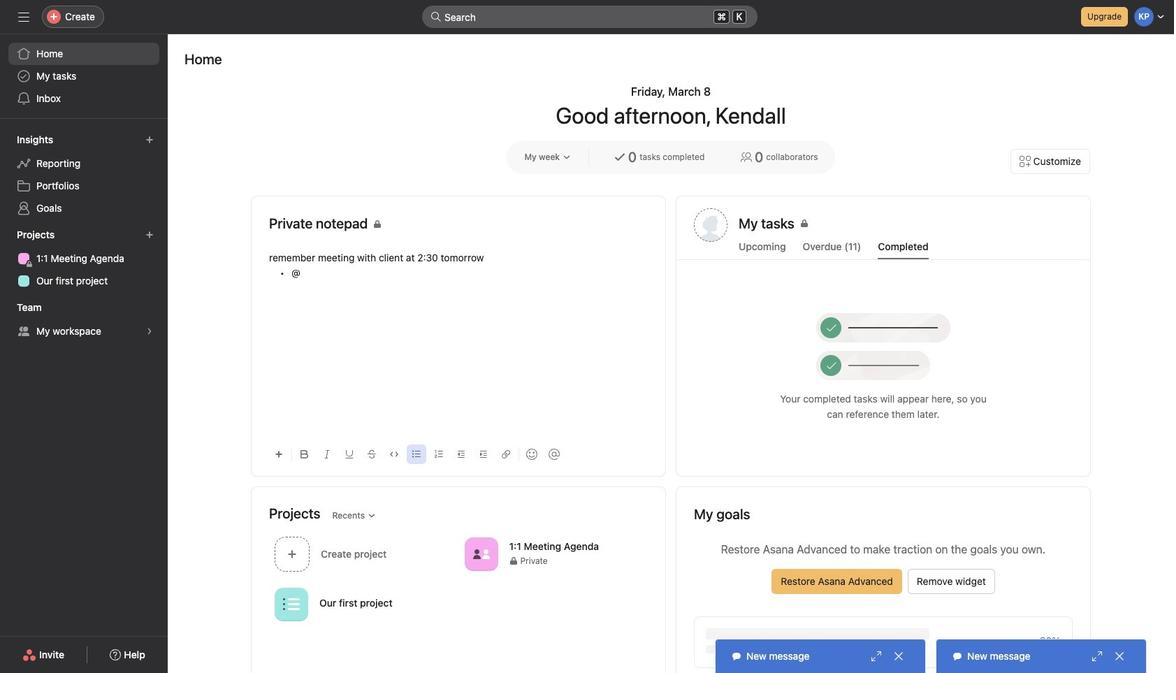 Task type: describe. For each thing, give the bounding box(es) containing it.
list image
[[283, 596, 300, 613]]

hide sidebar image
[[18, 11, 29, 22]]

bold image
[[301, 450, 309, 459]]

numbered list image
[[435, 450, 443, 459]]

decrease list indent image
[[457, 450, 466, 459]]

projects element
[[0, 222, 168, 295]]

insert an object image
[[275, 450, 283, 459]]

Search tasks, projects, and more text field
[[422, 6, 758, 28]]

see details, my workspace image
[[145, 327, 154, 336]]

expand new message image
[[1092, 651, 1103, 662]]

teams element
[[0, 295, 168, 345]]

close image for expand new message icon
[[1114, 651, 1125, 662]]

italics image
[[323, 450, 331, 459]]

insights element
[[0, 127, 168, 222]]

increase list indent image
[[480, 450, 488, 459]]

code image
[[390, 450, 398, 459]]



Task type: locate. For each thing, give the bounding box(es) containing it.
2 close image from the left
[[1114, 651, 1125, 662]]

new project or portfolio image
[[145, 231, 154, 239]]

link image
[[502, 450, 510, 459]]

people image
[[473, 546, 490, 562]]

close image
[[893, 651, 905, 662], [1114, 651, 1125, 662]]

bulleted list image
[[412, 450, 421, 459]]

1 horizontal spatial close image
[[1114, 651, 1125, 662]]

None field
[[422, 6, 758, 28]]

prominent image
[[431, 11, 442, 22]]

add profile photo image
[[694, 208, 728, 242]]

close image right expand new message image
[[893, 651, 905, 662]]

1 close image from the left
[[893, 651, 905, 662]]

0 horizontal spatial close image
[[893, 651, 905, 662]]

document
[[269, 250, 648, 433]]

at mention image
[[549, 449, 560, 460]]

global element
[[0, 34, 168, 118]]

emoji image
[[526, 449, 538, 460]]

close image for expand new message image
[[893, 651, 905, 662]]

toolbar
[[269, 438, 648, 470]]

close image right expand new message icon
[[1114, 651, 1125, 662]]

underline image
[[345, 450, 354, 459]]

new insights image
[[145, 136, 154, 144]]

expand new message image
[[871, 651, 882, 662]]

strikethrough image
[[368, 450, 376, 459]]



Task type: vqa. For each thing, say whether or not it's contained in the screenshot.
Add profile photo
yes



